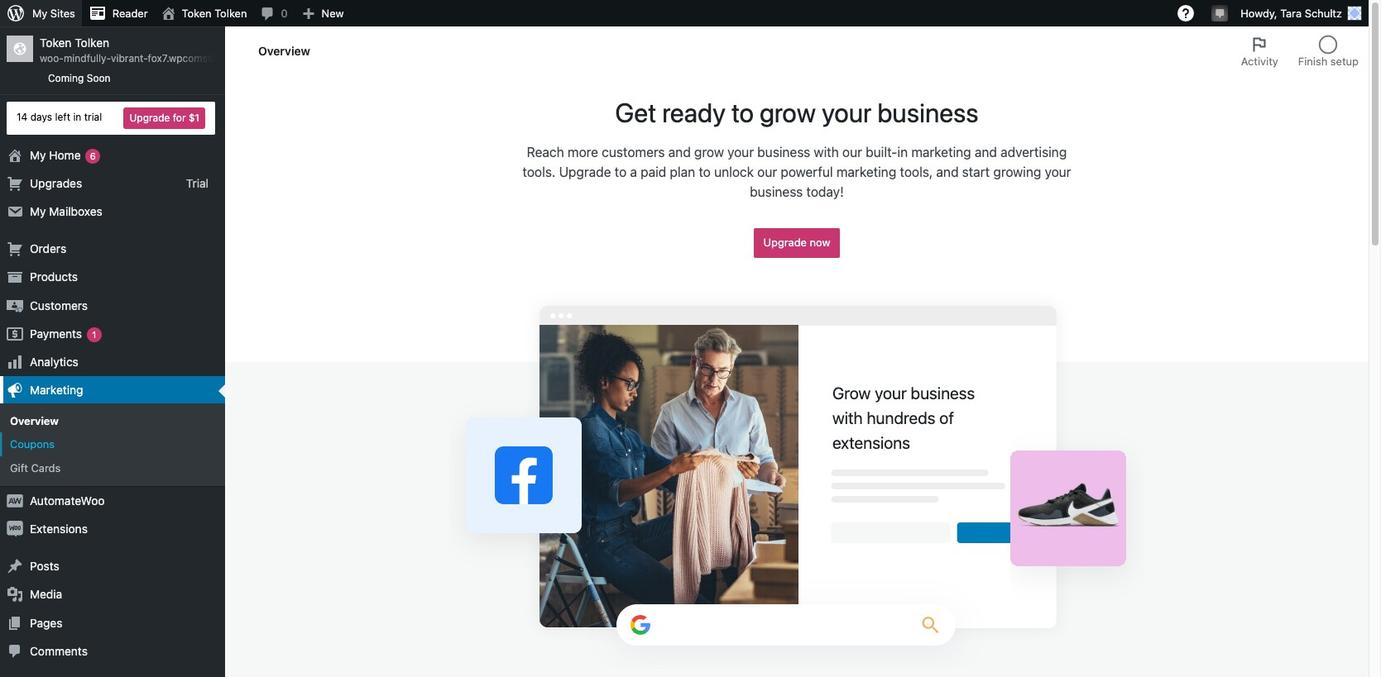 Task type: locate. For each thing, give the bounding box(es) containing it.
0 horizontal spatial our
[[757, 165, 777, 180]]

gift
[[10, 461, 28, 475]]

token tolken link
[[154, 0, 254, 26]]

tolken inside token tolken woo-mindfully-vibrant-fox7.wpcomstaging.com coming soon
[[75, 36, 109, 50]]

2 horizontal spatial to
[[732, 97, 754, 128]]

howdy, tara schultz
[[1241, 7, 1342, 20]]

0 horizontal spatial your
[[727, 145, 754, 160]]

0 vertical spatial tolken
[[215, 7, 247, 20]]

tolken inside token tolken link
[[215, 7, 247, 20]]

0 horizontal spatial upgrade
[[130, 111, 170, 124]]

and left start on the top right of the page
[[936, 165, 959, 180]]

1 horizontal spatial upgrade
[[559, 165, 611, 180]]

1 vertical spatial in
[[897, 145, 908, 160]]

customers
[[30, 298, 88, 312]]

unlock
[[714, 165, 754, 180]]

tolken left 0 link
[[215, 7, 247, 20]]

finish
[[1298, 55, 1328, 68]]

1 vertical spatial overview
[[10, 415, 59, 428]]

2 horizontal spatial upgrade
[[763, 236, 807, 249]]

marketing
[[911, 145, 971, 160], [837, 165, 896, 180]]

1 vertical spatial marketing
[[837, 165, 896, 180]]

my home 6
[[30, 148, 96, 162]]

0 horizontal spatial in
[[73, 111, 81, 123]]

my left home
[[30, 148, 46, 162]]

token for token tolken
[[182, 7, 212, 20]]

token
[[182, 7, 212, 20], [40, 36, 72, 50]]

and up start on the top right of the page
[[975, 145, 997, 160]]

grow up with
[[760, 97, 816, 128]]

our right unlock
[[757, 165, 777, 180]]

business up powerful at top right
[[757, 145, 810, 160]]

tolken
[[215, 7, 247, 20], [75, 36, 109, 50]]

token up woo-
[[40, 36, 72, 50]]

our right with
[[842, 145, 862, 160]]

home
[[49, 148, 81, 162]]

woo-
[[40, 52, 64, 65]]

overview up coupons
[[10, 415, 59, 428]]

trial
[[186, 176, 209, 190]]

cards
[[31, 461, 61, 475]]

vibrant-
[[111, 52, 148, 65]]

days
[[30, 111, 52, 123]]

1 horizontal spatial token
[[182, 7, 212, 20]]

upgrade down "more"
[[559, 165, 611, 180]]

1 vertical spatial grow
[[694, 145, 724, 160]]

1 horizontal spatial in
[[897, 145, 908, 160]]

my left sites
[[32, 7, 47, 20]]

0 vertical spatial overview
[[258, 44, 310, 58]]

my for my mailboxes
[[30, 204, 46, 218]]

2 horizontal spatial your
[[1045, 165, 1071, 180]]

0 horizontal spatial grow
[[694, 145, 724, 160]]

products
[[30, 270, 78, 284]]

grow
[[760, 97, 816, 128], [694, 145, 724, 160]]

automatewoo
[[30, 494, 105, 508]]

new
[[322, 7, 344, 20]]

comments link
[[0, 638, 225, 666]]

business up tools,
[[877, 97, 979, 128]]

1 vertical spatial token
[[40, 36, 72, 50]]

posts
[[30, 560, 59, 574]]

notification image
[[1213, 6, 1227, 19]]

1 horizontal spatial tolken
[[215, 7, 247, 20]]

to right plan
[[699, 165, 711, 180]]

soon
[[87, 72, 111, 84]]

payments 1
[[30, 327, 96, 341]]

coupons link
[[0, 433, 225, 457]]

token for token tolken woo-mindfully-vibrant-fox7.wpcomstaging.com coming soon
[[40, 36, 72, 50]]

upgrade
[[130, 111, 170, 124], [559, 165, 611, 180], [763, 236, 807, 249]]

0 vertical spatial marketing
[[911, 145, 971, 160]]

in right "left"
[[73, 111, 81, 123]]

analytics link
[[0, 348, 225, 377]]

in up tools,
[[897, 145, 908, 160]]

activity button
[[1231, 26, 1288, 76]]

business
[[877, 97, 979, 128], [757, 145, 810, 160], [750, 185, 803, 199]]

now
[[810, 236, 830, 249]]

grow up unlock
[[694, 145, 724, 160]]

business down powerful at top right
[[750, 185, 803, 199]]

tolken for token tolken
[[215, 7, 247, 20]]

to
[[732, 97, 754, 128], [615, 165, 627, 180], [699, 165, 711, 180]]

my down upgrades
[[30, 204, 46, 218]]

and up plan
[[668, 145, 691, 160]]

to left a
[[615, 165, 627, 180]]

media link
[[0, 581, 225, 610]]

2 vertical spatial my
[[30, 204, 46, 218]]

your up with
[[822, 97, 872, 128]]

1 horizontal spatial overview
[[258, 44, 310, 58]]

upgrade for upgrade for $1
[[130, 111, 170, 124]]

0 vertical spatial business
[[877, 97, 979, 128]]

my inside "link"
[[32, 7, 47, 20]]

0 horizontal spatial overview
[[10, 415, 59, 428]]

0 vertical spatial in
[[73, 111, 81, 123]]

marketing down built-
[[837, 165, 896, 180]]

setup
[[1331, 55, 1359, 68]]

tools,
[[900, 165, 933, 180]]

to right ready
[[732, 97, 754, 128]]

and
[[668, 145, 691, 160], [975, 145, 997, 160], [936, 165, 959, 180]]

0 vertical spatial grow
[[760, 97, 816, 128]]

upgrade left the now
[[763, 236, 807, 249]]

upgrade left for
[[130, 111, 170, 124]]

my sites
[[32, 7, 75, 20]]

my
[[32, 7, 47, 20], [30, 148, 46, 162], [30, 204, 46, 218]]

extensions link
[[0, 516, 225, 544]]

token inside toolbar navigation
[[182, 7, 212, 20]]

products link
[[0, 263, 225, 292]]

your down advertising
[[1045, 165, 1071, 180]]

coupons
[[10, 438, 55, 451]]

token inside token tolken woo-mindfully-vibrant-fox7.wpcomstaging.com coming soon
[[40, 36, 72, 50]]

1 vertical spatial my
[[30, 148, 46, 162]]

1 horizontal spatial our
[[842, 145, 862, 160]]

sites
[[50, 7, 75, 20]]

2 vertical spatial business
[[750, 185, 803, 199]]

marketing up tools,
[[911, 145, 971, 160]]

0 horizontal spatial tolken
[[75, 36, 109, 50]]

overview link
[[0, 410, 225, 433]]

overview
[[258, 44, 310, 58], [10, 415, 59, 428]]

your up unlock
[[727, 145, 754, 160]]

overview down 0
[[258, 44, 310, 58]]

your
[[822, 97, 872, 128], [727, 145, 754, 160], [1045, 165, 1071, 180]]

0 vertical spatial upgrade
[[130, 111, 170, 124]]

$1
[[189, 111, 199, 124]]

today!
[[806, 185, 844, 199]]

0 horizontal spatial to
[[615, 165, 627, 180]]

1 horizontal spatial to
[[699, 165, 711, 180]]

1 vertical spatial upgrade
[[559, 165, 611, 180]]

token up fox7.wpcomstaging.com
[[182, 7, 212, 20]]

tab list
[[1231, 26, 1369, 76]]

0 vertical spatial token
[[182, 7, 212, 20]]

advertising
[[1001, 145, 1067, 160]]

1 horizontal spatial grow
[[760, 97, 816, 128]]

upgrade inside button
[[130, 111, 170, 124]]

1 vertical spatial tolken
[[75, 36, 109, 50]]

0 vertical spatial my
[[32, 7, 47, 20]]

orders link
[[0, 235, 225, 263]]

0 horizontal spatial token
[[40, 36, 72, 50]]

in inside navigation
[[73, 111, 81, 123]]

grow inside reach more customers and grow your business with our built-in marketing and advertising tools. upgrade to a paid plan to unlock our powerful marketing tools, and start growing your business today!
[[694, 145, 724, 160]]

1 horizontal spatial your
[[822, 97, 872, 128]]

my mailboxes
[[30, 204, 102, 218]]

tolken up mindfully-
[[75, 36, 109, 50]]

customers
[[602, 145, 665, 160]]

coming
[[48, 72, 84, 84]]

paid
[[641, 165, 666, 180]]

2 vertical spatial upgrade
[[763, 236, 807, 249]]



Task type: describe. For each thing, give the bounding box(es) containing it.
extensions
[[30, 522, 88, 536]]

with
[[814, 145, 839, 160]]

mindfully-
[[64, 52, 111, 65]]

growing
[[993, 165, 1041, 180]]

mailboxes
[[49, 204, 102, 218]]

gift cards
[[10, 461, 61, 475]]

customers link
[[0, 292, 225, 320]]

new link
[[294, 0, 351, 26]]

upgrade now link
[[754, 228, 840, 258]]

posts link
[[0, 553, 225, 581]]

0 vertical spatial our
[[842, 145, 862, 160]]

built-
[[866, 145, 897, 160]]

1
[[92, 329, 96, 340]]

token tolken woo-mindfully-vibrant-fox7.wpcomstaging.com coming soon
[[40, 36, 260, 84]]

trial
[[84, 111, 102, 123]]

orders
[[30, 242, 66, 256]]

1 horizontal spatial marketing
[[911, 145, 971, 160]]

1 vertical spatial business
[[757, 145, 810, 160]]

6
[[90, 150, 96, 161]]

start
[[962, 165, 990, 180]]

finish setup
[[1298, 55, 1359, 68]]

left
[[55, 111, 70, 123]]

0 horizontal spatial and
[[668, 145, 691, 160]]

marketing
[[30, 383, 83, 397]]

fox7.wpcomstaging.com
[[148, 52, 260, 65]]

upgrade for $1 button
[[124, 107, 205, 129]]

0 horizontal spatial marketing
[[837, 165, 896, 180]]

main menu navigation
[[0, 26, 260, 678]]

1 vertical spatial our
[[757, 165, 777, 180]]

upgrade for upgrade now
[[763, 236, 807, 249]]

for
[[173, 111, 186, 124]]

2 vertical spatial your
[[1045, 165, 1071, 180]]

0 vertical spatial your
[[822, 97, 872, 128]]

reader link
[[82, 0, 154, 26]]

overview inside main menu navigation
[[10, 415, 59, 428]]

tools.
[[523, 165, 556, 180]]

tab list containing activity
[[1231, 26, 1369, 76]]

upgrades
[[30, 176, 82, 190]]

tolken for token tolken woo-mindfully-vibrant-fox7.wpcomstaging.com coming soon
[[75, 36, 109, 50]]

my for my home 6
[[30, 148, 46, 162]]

1 horizontal spatial and
[[936, 165, 959, 180]]

powerful
[[781, 165, 833, 180]]

plan
[[670, 165, 695, 180]]

ready
[[662, 97, 726, 128]]

comments
[[30, 644, 88, 659]]

more
[[568, 145, 598, 160]]

marketing link
[[0, 377, 225, 405]]

analytics
[[30, 355, 78, 369]]

tara
[[1280, 7, 1302, 20]]

14
[[17, 111, 28, 123]]

my mailboxes link
[[0, 198, 225, 226]]

1 vertical spatial your
[[727, 145, 754, 160]]

token tolken
[[182, 7, 247, 20]]

a
[[630, 165, 637, 180]]

automatewoo link
[[0, 487, 225, 516]]

upgrade for $1
[[130, 111, 199, 124]]

howdy,
[[1241, 7, 1277, 20]]

gift cards link
[[0, 457, 225, 480]]

upgrade now
[[763, 236, 830, 249]]

get ready to grow your business
[[615, 97, 979, 128]]

upgrade inside reach more customers and grow your business with our built-in marketing and advertising tools. upgrade to a paid plan to unlock our powerful marketing tools, and start growing your business today!
[[559, 165, 611, 180]]

in inside reach more customers and grow your business with our built-in marketing and advertising tools. upgrade to a paid plan to unlock our powerful marketing tools, and start growing your business today!
[[897, 145, 908, 160]]

0
[[281, 7, 288, 20]]

my for my sites
[[32, 7, 47, 20]]

0 link
[[254, 0, 294, 26]]

activity
[[1241, 55, 1278, 68]]

finish setup button
[[1288, 26, 1369, 76]]

schultz
[[1305, 7, 1342, 20]]

my sites link
[[0, 0, 82, 26]]

reader
[[112, 7, 148, 20]]

pages
[[30, 616, 62, 630]]

reach
[[527, 145, 564, 160]]

reach more customers and grow your business with our built-in marketing and advertising tools. upgrade to a paid plan to unlock our powerful marketing tools, and start growing your business today!
[[523, 145, 1071, 199]]

2 horizontal spatial and
[[975, 145, 997, 160]]

payments
[[30, 327, 82, 341]]

get
[[615, 97, 656, 128]]

pages link
[[0, 610, 225, 638]]

media
[[30, 588, 62, 602]]

14 days left in trial
[[17, 111, 102, 123]]

toolbar navigation
[[0, 0, 1369, 30]]



Task type: vqa. For each thing, say whether or not it's contained in the screenshot.
charged
no



